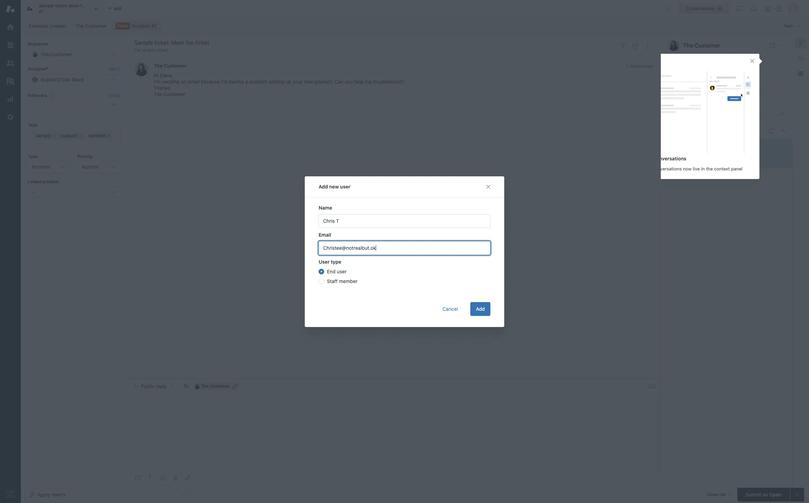 Task type: locate. For each thing, give the bounding box(es) containing it.
minutes down events "icon"
[[631, 64, 646, 69]]

7 minutes ago text field
[[627, 64, 655, 69], [682, 151, 710, 156]]

new inside hi there, i'm sending an email because i'm having a problem setting up your new product. can you help me troubleshoot? thanks, the customer
[[304, 79, 313, 85]]

the down 'sample ticket: meet the ticket #1'
[[75, 23, 84, 29]]

7 minutes ago text field down events "icon"
[[627, 64, 655, 69]]

having
[[229, 79, 244, 85]]

troubleshoot?
[[374, 79, 405, 85]]

sample for sample ticket: meet the ticket 7 minutes ago status
[[682, 143, 699, 149]]

1 vertical spatial 7
[[682, 151, 685, 156]]

staff member
[[327, 278, 358, 284]]

submit
[[747, 492, 762, 498]]

i'm
[[154, 79, 161, 85], [221, 79, 228, 85]]

customers image
[[6, 59, 15, 68]]

1 vertical spatial ticket:
[[700, 143, 714, 149]]

0 vertical spatial user
[[340, 184, 351, 189]]

7
[[627, 64, 629, 69], [682, 151, 685, 156]]

problem inside hi there, i'm sending an email because i'm having a problem setting up your new product. can you help me troubleshoot? thanks, the customer
[[249, 79, 268, 85]]

ticket: inside 'sample ticket: meet the ticket #1'
[[55, 3, 68, 8]]

the
[[75, 23, 84, 29], [684, 42, 694, 49], [154, 63, 163, 69], [154, 91, 163, 97], [201, 384, 209, 389]]

the up panel
[[728, 143, 735, 149]]

0 vertical spatial problem
[[249, 79, 268, 85]]

0 vertical spatial new
[[304, 79, 313, 85]]

customer@example.com button
[[662, 56, 793, 67]]

the for sample ticket: meet the ticket 7 minutes ago status
[[728, 143, 735, 149]]

thanks,
[[154, 85, 172, 91]]

the inside 'sample ticket: meet the ticket #1'
[[81, 3, 87, 8]]

sample
[[39, 3, 54, 8], [682, 143, 699, 149]]

1 horizontal spatial sample
[[682, 143, 699, 149]]

0 vertical spatial ticket
[[88, 3, 100, 8]]

take it button
[[109, 66, 121, 73]]

hi
[[154, 73, 159, 79]]

customer down close image
[[85, 23, 107, 29]]

0 horizontal spatial problem
[[42, 179, 59, 184]]

1 vertical spatial meet
[[715, 143, 727, 149]]

format text image
[[148, 475, 153, 481]]

1 horizontal spatial open
[[770, 492, 783, 498]]

add attachment image
[[173, 475, 178, 481]]

1 vertical spatial add
[[476, 306, 485, 312]]

sample for sample ticket: meet the ticket #1
[[39, 3, 54, 8]]

1 vertical spatial new
[[330, 184, 339, 189]]

meet left close image
[[69, 3, 79, 8]]

0 vertical spatial the customer link
[[71, 21, 112, 31]]

the customer link
[[71, 21, 112, 31], [154, 63, 187, 69]]

normal
[[82, 164, 98, 170]]

1 horizontal spatial ago
[[703, 151, 710, 156]]

cc button
[[649, 383, 656, 390]]

1 vertical spatial the customer link
[[154, 63, 187, 69]]

notes
[[669, 92, 682, 98]]

cancel
[[443, 306, 458, 312]]

meet
[[69, 3, 79, 8], [715, 143, 727, 149]]

meet up context
[[715, 143, 727, 149]]

0 horizontal spatial ticket:
[[55, 3, 68, 8]]

customer@example.com
[[701, 58, 757, 64]]

1 horizontal spatial problem
[[249, 79, 268, 85]]

0 horizontal spatial ago
[[647, 64, 655, 69]]

minutes up status
[[686, 151, 701, 156]]

the right in
[[707, 166, 714, 171]]

user image
[[669, 40, 680, 51]]

0 horizontal spatial the
[[81, 3, 87, 8]]

0 horizontal spatial new
[[304, 79, 313, 85]]

the right customer@example.com icon
[[201, 384, 209, 389]]

the for sample ticket: meet the ticket #1
[[81, 3, 87, 8]]

the down thanks,
[[154, 91, 163, 97]]

the inside hi there, i'm sending an email because i'm having a problem setting up your new product. can you help me troubleshoot? thanks, the customer
[[154, 91, 163, 97]]

1 horizontal spatial new
[[330, 184, 339, 189]]

1 vertical spatial conversations
[[653, 166, 683, 171]]

member
[[339, 278, 358, 284]]

0 horizontal spatial i'm
[[154, 79, 161, 85]]

new right your
[[304, 79, 313, 85]]

2 vertical spatial ticket
[[737, 143, 749, 149]]

0 vertical spatial side
[[643, 156, 653, 161]]

sample inside 'sample ticket: meet the ticket #1'
[[39, 3, 54, 8]]

Email field
[[319, 241, 491, 255]]

get started image
[[6, 23, 15, 32]]

meet inside the sample ticket: meet the ticket 7 minutes ago status
[[715, 143, 727, 149]]

i'm left having
[[221, 79, 228, 85]]

meet inside 'sample ticket: meet the ticket #1'
[[69, 3, 79, 8]]

1 horizontal spatial 7
[[682, 151, 685, 156]]

the customer link down close image
[[71, 21, 112, 31]]

add new user
[[319, 184, 351, 189]]

1 side from the top
[[643, 156, 653, 161]]

0 vertical spatial meet
[[69, 3, 79, 8]]

ticket:
[[55, 3, 68, 8], [700, 143, 714, 149]]

tabs tab list
[[21, 0, 660, 17]]

customer@example.com image
[[194, 384, 200, 389]]

conversations down the side conversations
[[653, 166, 683, 171]]

Name field
[[319, 214, 491, 228]]

1 vertical spatial ago
[[703, 151, 710, 156]]

customer down 'sending'
[[164, 91, 186, 97]]

1 horizontal spatial i'm
[[221, 79, 228, 85]]

the left close image
[[81, 3, 87, 8]]

side conversations now live in the context panel
[[643, 166, 743, 171]]

the customer
[[75, 23, 107, 29], [684, 42, 721, 49], [154, 63, 187, 69], [201, 384, 230, 389]]

side for side conversations
[[643, 156, 653, 161]]

1 horizontal spatial the
[[707, 166, 714, 171]]

the customer up the 'fri,'
[[684, 42, 721, 49]]

the customer down close image
[[75, 23, 107, 29]]

example (create) button
[[24, 21, 71, 31]]

0 horizontal spatial ticket
[[88, 3, 100, 8]]

0 vertical spatial ticket:
[[55, 3, 68, 8]]

0 horizontal spatial the customer link
[[71, 21, 112, 31]]

sample up #1 at the top left of page
[[39, 3, 54, 8]]

customer
[[85, 23, 107, 29], [695, 42, 721, 49], [164, 63, 187, 69], [164, 91, 186, 97], [210, 384, 230, 389]]

ticket inside the sample ticket: meet the ticket 7 minutes ago status
[[737, 143, 749, 149]]

0 vertical spatial conversations
[[654, 156, 687, 161]]

zendesk image
[[6, 490, 15, 499]]

1 horizontal spatial add
[[476, 306, 485, 312]]

ticket: up in
[[700, 143, 714, 149]]

the
[[81, 3, 87, 8], [728, 143, 735, 149], [707, 166, 714, 171]]

your
[[293, 79, 303, 85]]

meet for sample ticket: meet the ticket 7 minutes ago status
[[715, 143, 727, 149]]

ago
[[647, 64, 655, 69], [703, 151, 710, 156]]

0 vertical spatial add
[[319, 184, 328, 189]]

0 vertical spatial sample
[[39, 3, 54, 8]]

ticket inside 'sample ticket: meet the ticket #1'
[[88, 3, 100, 8]]

customer up there,
[[164, 63, 187, 69]]

1 vertical spatial the
[[728, 143, 735, 149]]

sample up status
[[682, 143, 699, 149]]

setting
[[269, 79, 285, 85]]

1 vertical spatial problem
[[42, 179, 59, 184]]

follow
[[109, 93, 121, 98]]

1 horizontal spatial minutes
[[686, 151, 701, 156]]

main element
[[0, 0, 21, 503]]

sample ticket: meet the ticket #1
[[39, 3, 100, 14]]

problem right a
[[249, 79, 268, 85]]

(united
[[719, 81, 735, 87]]

fri, 15:43 pst
[[701, 70, 733, 75]]

1 horizontal spatial 7 minutes ago text field
[[682, 151, 710, 156]]

user
[[340, 184, 351, 189], [337, 269, 347, 274]]

via sample ticket
[[135, 48, 168, 53]]

ago inside the sample ticket: meet the ticket 7 minutes ago status
[[703, 151, 710, 156]]

1 vertical spatial side
[[643, 166, 652, 171]]

zendesk products image
[[766, 7, 771, 12]]

0 vertical spatial the
[[81, 3, 87, 8]]

ticket
[[88, 3, 100, 8], [157, 48, 168, 53], [737, 143, 749, 149]]

0 vertical spatial 7 minutes ago text field
[[627, 64, 655, 69]]

7 minutes ago text field up status
[[682, 151, 710, 156]]

conversations up now
[[654, 156, 687, 161]]

ticket: up the "(create)"
[[55, 3, 68, 8]]

2 horizontal spatial the
[[728, 143, 735, 149]]

new
[[304, 79, 313, 85], [330, 184, 339, 189]]

ticket: inside the sample ticket: meet the ticket 7 minutes ago status
[[700, 143, 714, 149]]

2 vertical spatial the
[[707, 166, 714, 171]]

add inside button
[[476, 306, 485, 312]]

the inside the sample ticket: meet the ticket 7 minutes ago status
[[728, 143, 735, 149]]

open
[[118, 23, 128, 28], [770, 492, 783, 498]]

new up name
[[330, 184, 339, 189]]

0 vertical spatial minutes
[[631, 64, 646, 69]]

0 horizontal spatial open
[[118, 23, 128, 28]]

0 horizontal spatial 7
[[627, 64, 629, 69]]

the customer inside secondary element
[[75, 23, 107, 29]]

7 inside the sample ticket: meet the ticket 7 minutes ago status
[[682, 151, 685, 156]]

problem down incident popup button
[[42, 179, 59, 184]]

sample inside the sample ticket: meet the ticket 7 minutes ago status
[[682, 143, 699, 149]]

2 horizontal spatial ticket
[[737, 143, 749, 149]]

minutes
[[631, 64, 646, 69], [686, 151, 701, 156]]

follow button
[[109, 93, 121, 99]]

1 vertical spatial open
[[770, 492, 783, 498]]

the customer link up there,
[[154, 63, 187, 69]]

1 vertical spatial sample
[[682, 143, 699, 149]]

0 vertical spatial open
[[118, 23, 128, 28]]

the customer right customer@example.com icon
[[201, 384, 230, 389]]

0 horizontal spatial sample
[[39, 3, 54, 8]]

0 horizontal spatial meet
[[69, 3, 79, 8]]

add right cancel
[[476, 306, 485, 312]]

in
[[702, 166, 706, 171]]

1 vertical spatial minutes
[[686, 151, 701, 156]]

add
[[319, 184, 328, 189], [476, 306, 485, 312]]

2 side from the top
[[643, 166, 652, 171]]

conversations
[[654, 156, 687, 161], [653, 166, 683, 171]]

0 horizontal spatial add
[[319, 184, 328, 189]]

sample ticket: meet the ticket 7 minutes ago status
[[682, 143, 749, 164]]

customer context image
[[799, 41, 804, 46]]

context
[[715, 166, 731, 171]]

1 horizontal spatial meet
[[715, 143, 727, 149]]

1 horizontal spatial ticket
[[157, 48, 168, 53]]

a
[[245, 79, 248, 85]]

1 horizontal spatial ticket:
[[700, 143, 714, 149]]

me
[[365, 79, 372, 85]]

i'm down hi
[[154, 79, 161, 85]]

#1
[[39, 9, 43, 14]]

tab
[[21, 0, 104, 17]]

user type
[[319, 259, 342, 265]]

next button
[[780, 20, 805, 32]]

close image
[[93, 5, 100, 12]]

admin image
[[6, 113, 15, 122]]

cc
[[649, 383, 656, 389]]

product.
[[315, 79, 334, 85]]

email
[[319, 232, 332, 238]]

add up name
[[319, 184, 328, 189]]



Task type: vqa. For each thing, say whether or not it's contained in the screenshot.
Professional inside the region
no



Task type: describe. For each thing, give the bounding box(es) containing it.
meet for sample ticket: meet the ticket #1
[[69, 3, 79, 8]]

end user
[[327, 269, 347, 274]]

local time
[[669, 70, 692, 75]]

english (united states)
[[701, 81, 753, 87]]

the up hi
[[154, 63, 163, 69]]

0 vertical spatial ago
[[647, 64, 655, 69]]

type
[[28, 154, 38, 159]]

hi there, i'm sending an email because i'm having a problem setting up your new product. can you help me troubleshoot? thanks, the customer
[[154, 73, 405, 97]]

the right "user" icon
[[684, 42, 694, 49]]

user
[[319, 259, 330, 265]]

because
[[201, 79, 220, 85]]

1 vertical spatial user
[[337, 269, 347, 274]]

edit user image
[[233, 384, 238, 389]]

fri,
[[701, 70, 709, 75]]

add link (cmd k) image
[[185, 475, 191, 481]]

email
[[188, 79, 200, 85]]

(create)
[[49, 23, 67, 29]]

the inside secondary element
[[75, 23, 84, 29]]

to
[[183, 383, 189, 389]]

15:43
[[710, 70, 722, 75]]

open inside 'link'
[[118, 23, 128, 28]]

ticket: for sample ticket: meet the ticket #1
[[55, 3, 68, 8]]

the customer up there,
[[154, 63, 187, 69]]

1 horizontal spatial the customer link
[[154, 63, 187, 69]]

Add user notes text field
[[701, 91, 785, 115]]

7 minutes ago
[[627, 64, 655, 69]]

views image
[[6, 41, 15, 50]]

example (create)
[[29, 23, 67, 29]]

incident
[[32, 164, 50, 170]]

0 horizontal spatial minutes
[[631, 64, 646, 69]]

take
[[109, 66, 117, 72]]

1 i'm from the left
[[154, 79, 161, 85]]

local
[[669, 70, 681, 75]]

time
[[682, 70, 692, 75]]

panel
[[732, 166, 743, 171]]

you
[[345, 79, 353, 85]]

incident button
[[28, 162, 71, 173]]

it
[[118, 66, 121, 72]]

get help image
[[777, 6, 783, 12]]

Subject field
[[133, 38, 616, 47]]

minutes inside the sample ticket: meet the ticket 7 minutes ago status
[[686, 151, 701, 156]]

customer inside hi there, i'm sending an email because i'm having a problem setting up your new product. can you help me troubleshoot? thanks, the customer
[[164, 91, 186, 97]]

the customer link inside secondary element
[[71, 21, 112, 31]]

avatar image
[[135, 63, 148, 76]]

0 vertical spatial 7
[[627, 64, 629, 69]]

can
[[335, 79, 344, 85]]

close image
[[782, 43, 787, 48]]

add new user dialog
[[305, 176, 505, 327]]

ticket for sample ticket: meet the ticket #1
[[88, 3, 100, 8]]

staff
[[327, 278, 338, 284]]

name
[[319, 205, 333, 211]]

conversations
[[687, 6, 715, 11]]

cancel button
[[438, 302, 464, 316]]

1 vertical spatial 7 minutes ago text field
[[682, 151, 710, 156]]

example
[[29, 23, 48, 29]]

type
[[331, 259, 342, 265]]

end
[[327, 269, 336, 274]]

conversations button
[[680, 3, 731, 14]]

help
[[354, 79, 364, 85]]

states)
[[737, 81, 753, 87]]

add button
[[471, 302, 491, 316]]

conversations for side conversations now live in the context panel
[[653, 166, 683, 171]]

1 vertical spatial ticket
[[157, 48, 168, 53]]

side conversations
[[643, 156, 687, 161]]

submit as open
[[747, 492, 783, 498]]

english
[[701, 81, 718, 87]]

take it
[[109, 66, 121, 72]]

normal button
[[78, 162, 121, 173]]

add for add new user
[[319, 184, 328, 189]]

view more details image
[[770, 43, 776, 48]]

ticket for sample ticket: meet the ticket 7 minutes ago status
[[737, 143, 749, 149]]

close modal image
[[486, 184, 492, 189]]

customer left edit user 'icon'
[[210, 384, 230, 389]]

linked
[[28, 179, 41, 184]]

zendesk support image
[[6, 5, 15, 14]]

sending
[[162, 79, 180, 85]]

as
[[764, 492, 769, 498]]

secondary element
[[21, 19, 810, 33]]

draft mode image
[[135, 475, 141, 481]]

0 horizontal spatial 7 minutes ago text field
[[627, 64, 655, 69]]

up
[[286, 79, 292, 85]]

now
[[684, 166, 692, 171]]

apps image
[[799, 71, 804, 77]]

conversations for side conversations
[[654, 156, 687, 161]]

insert emojis image
[[160, 475, 166, 481]]

via
[[135, 48, 141, 53]]

2 i'm from the left
[[221, 79, 228, 85]]

sample
[[142, 48, 156, 53]]

open link
[[111, 21, 161, 31]]

customer inside secondary element
[[85, 23, 107, 29]]

live
[[694, 166, 701, 171]]

tab containing sample ticket: meet the ticket
[[21, 0, 104, 17]]

next
[[785, 23, 794, 28]]

new inside dialog
[[330, 184, 339, 189]]

reporting image
[[6, 95, 15, 104]]

side for side conversations now live in the context panel
[[643, 166, 652, 171]]

add for add
[[476, 306, 485, 312]]

pst
[[724, 70, 733, 75]]

organizations image
[[6, 77, 15, 86]]

linked problem
[[28, 179, 59, 184]]

ticket: for sample ticket: meet the ticket 7 minutes ago status
[[700, 143, 714, 149]]

an
[[181, 79, 187, 85]]

events image
[[633, 43, 639, 49]]

language
[[669, 81, 691, 87]]

there,
[[160, 73, 173, 79]]

customer up the customer@example.com "button"
[[695, 42, 721, 49]]

status
[[682, 158, 696, 164]]

priority
[[78, 154, 93, 159]]



